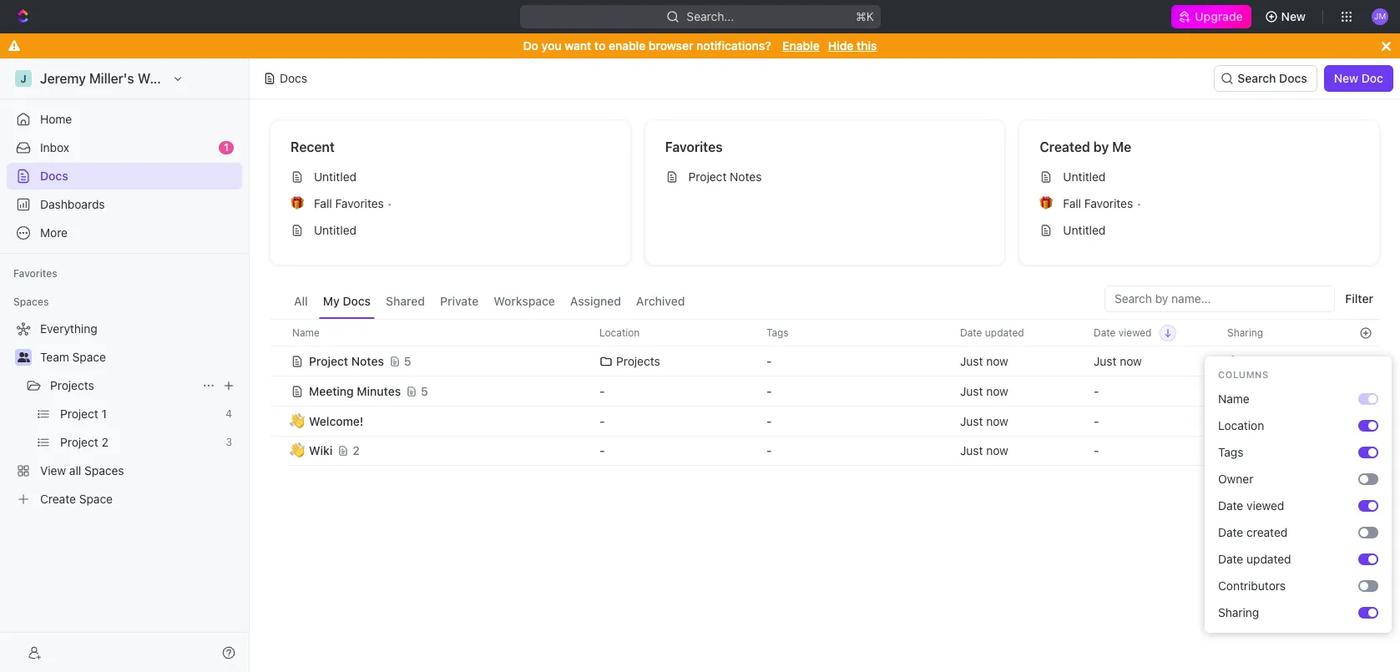 Task type: locate. For each thing, give the bounding box(es) containing it.
tags inside row
[[767, 326, 789, 339]]

1 vertical spatial date updated
[[1219, 552, 1292, 566]]

dashboards link
[[7, 191, 242, 218]]

spaces
[[13, 296, 49, 308]]

viewed
[[1119, 326, 1152, 339], [1247, 499, 1285, 513]]

cell for wiki
[[270, 436, 288, 466]]

new
[[1282, 9, 1306, 23], [1335, 71, 1359, 85]]

1 vertical spatial project
[[309, 354, 348, 368]]

welcome!
[[309, 414, 364, 428]]

just for wiki
[[961, 444, 984, 458]]

5
[[404, 354, 412, 368], [421, 384, 428, 398]]

2 • from the left
[[1137, 197, 1142, 210]]

row containing welcome!
[[270, 406, 1381, 436]]

now
[[987, 354, 1009, 368], [1120, 354, 1143, 368], [987, 384, 1009, 398], [987, 414, 1009, 428], [987, 444, 1009, 458]]

user group image
[[17, 352, 30, 363]]

date updated
[[961, 326, 1025, 339], [1219, 552, 1292, 566]]

untitled link
[[284, 164, 617, 190], [1034, 164, 1367, 190], [284, 217, 617, 244], [1034, 217, 1367, 244]]

1 horizontal spatial tags
[[1219, 445, 1244, 459]]

date
[[961, 326, 983, 339], [1094, 326, 1116, 339], [1219, 499, 1244, 513], [1219, 525, 1244, 540], [1219, 552, 1244, 566]]

5 up the welcome! button
[[421, 384, 428, 398]]

fall for created by me
[[1064, 196, 1082, 210]]

docs inside button
[[1280, 71, 1308, 85]]

0 horizontal spatial projects
[[50, 378, 94, 393]]

0 vertical spatial date viewed
[[1094, 326, 1152, 339]]

assigned
[[570, 294, 621, 308]]

1 vertical spatial new
[[1335, 71, 1359, 85]]

name down 'all' button
[[292, 326, 320, 339]]

0 horizontal spatial 🎁
[[291, 197, 304, 210]]

1 • from the left
[[387, 197, 393, 210]]

all
[[294, 294, 308, 308]]

1 vertical spatial notes
[[351, 354, 384, 368]]

0 horizontal spatial •
[[387, 197, 393, 210]]

1 fall favorites • from the left
[[314, 196, 393, 210]]

viewed inside button
[[1119, 326, 1152, 339]]

my docs button
[[319, 286, 375, 319]]

Search by name... text field
[[1115, 287, 1326, 312]]

0 horizontal spatial notes
[[351, 354, 384, 368]]

cell for meeting minutes
[[270, 376, 288, 406]]

1 vertical spatial viewed
[[1247, 499, 1285, 513]]

by
[[1094, 139, 1109, 155]]

1 horizontal spatial updated
[[1247, 552, 1292, 566]]

search...
[[687, 9, 734, 23]]

notifications?
[[697, 38, 771, 53]]

tags
[[767, 326, 789, 339], [1219, 445, 1244, 459]]

new doc
[[1335, 71, 1384, 85]]

location
[[600, 326, 640, 339], [1219, 418, 1265, 433]]

tree containing team space
[[7, 316, 242, 513]]

0 horizontal spatial new
[[1282, 9, 1306, 23]]

1 horizontal spatial fall
[[1064, 196, 1082, 210]]

0 vertical spatial notes
[[730, 170, 762, 184]]

untitled
[[314, 170, 357, 184], [1064, 170, 1106, 184], [314, 223, 357, 237], [1064, 223, 1106, 237]]

docs inside button
[[343, 294, 371, 308]]

sharing
[[1228, 326, 1264, 339], [1219, 606, 1260, 620]]

1 vertical spatial project notes
[[309, 354, 384, 368]]

2 🎁 from the left
[[1040, 197, 1054, 210]]

0 horizontal spatial date viewed
[[1094, 326, 1152, 339]]

0 horizontal spatial fall
[[314, 196, 332, 210]]

0 vertical spatial date updated
[[961, 326, 1025, 339]]

welcome! button
[[291, 406, 580, 436]]

contributors
[[1219, 579, 1286, 593]]

•
[[387, 197, 393, 210], [1137, 197, 1142, 210]]

new inside new button
[[1282, 9, 1306, 23]]

1 vertical spatial projects
[[50, 378, 94, 393]]

fall
[[314, 196, 332, 210], [1064, 196, 1082, 210]]

browser
[[649, 38, 694, 53]]

row containing wiki
[[270, 434, 1381, 468]]

just now for project notes
[[961, 354, 1009, 368]]

🎁 down created
[[1040, 197, 1054, 210]]

meeting
[[309, 384, 354, 398]]

0 horizontal spatial location
[[600, 326, 640, 339]]

date created
[[1219, 525, 1288, 540]]

projects down team space
[[50, 378, 94, 393]]

search docs
[[1238, 71, 1308, 85]]

1 cell from the top
[[270, 346, 288, 376]]

fall down created
[[1064, 196, 1082, 210]]

assigned button
[[566, 286, 626, 319]]

favorites
[[665, 139, 723, 155], [335, 196, 384, 210], [1085, 196, 1134, 210], [13, 267, 57, 280]]

just for project notes
[[961, 354, 984, 368]]

2 row from the top
[[270, 345, 1381, 378]]

0 horizontal spatial updated
[[986, 326, 1025, 339]]

-
[[767, 354, 772, 368], [600, 384, 605, 398], [767, 384, 772, 398], [1094, 384, 1100, 398], [600, 414, 605, 428], [767, 414, 772, 428], [1094, 414, 1100, 428], [600, 444, 605, 458], [767, 444, 772, 458], [1094, 444, 1100, 458]]

team space
[[40, 350, 106, 364]]

1 horizontal spatial location
[[1219, 418, 1265, 433]]

0 vertical spatial sharing
[[1228, 326, 1264, 339]]

1 vertical spatial date viewed
[[1219, 499, 1285, 513]]

new for new
[[1282, 9, 1306, 23]]

docs right search
[[1280, 71, 1308, 85]]

1 horizontal spatial 5
[[421, 384, 428, 398]]

project inside row
[[309, 354, 348, 368]]

5 row from the top
[[270, 434, 1381, 468]]

fall favorites •
[[314, 196, 393, 210], [1064, 196, 1142, 210]]

sharing down 'search by name...' text field
[[1228, 326, 1264, 339]]

shared
[[386, 294, 425, 308]]

inbox
[[40, 140, 69, 155]]

new inside new doc "button"
[[1335, 71, 1359, 85]]

new left doc
[[1335, 71, 1359, 85]]

1 row from the top
[[270, 319, 1381, 347]]

1 horizontal spatial new
[[1335, 71, 1359, 85]]

1 horizontal spatial •
[[1137, 197, 1142, 210]]

name down columns
[[1219, 392, 1250, 406]]

2 cell from the top
[[270, 376, 288, 406]]

0 horizontal spatial name
[[292, 326, 320, 339]]

0 vertical spatial viewed
[[1119, 326, 1152, 339]]

4 cell from the top
[[270, 436, 288, 466]]

🎁 down recent
[[291, 197, 304, 210]]

fall favorites • down by
[[1064, 196, 1142, 210]]

2 fall from the left
[[1064, 196, 1082, 210]]

0 horizontal spatial 5
[[404, 354, 412, 368]]

0 vertical spatial projects
[[616, 354, 661, 368]]

0 vertical spatial 5
[[404, 354, 412, 368]]

team space link
[[40, 344, 239, 371]]

2
[[353, 444, 360, 458]]

date viewed
[[1094, 326, 1152, 339], [1219, 499, 1285, 513]]

4 row from the top
[[270, 406, 1381, 436]]

sharing down contributors
[[1219, 606, 1260, 620]]

1 horizontal spatial date viewed
[[1219, 499, 1285, 513]]

notes
[[730, 170, 762, 184], [351, 354, 384, 368]]

just now for wiki
[[961, 444, 1009, 458]]

1 horizontal spatial name
[[1219, 392, 1250, 406]]

1 🎁 from the left
[[291, 197, 304, 210]]

columns
[[1219, 369, 1270, 380]]

0 vertical spatial new
[[1282, 9, 1306, 23]]

shared button
[[382, 286, 429, 319]]

projects link
[[50, 373, 195, 399]]

name
[[292, 326, 320, 339], [1219, 392, 1250, 406]]

just now
[[961, 354, 1009, 368], [1094, 354, 1143, 368], [961, 384, 1009, 398], [961, 414, 1009, 428], [961, 444, 1009, 458]]

3 row from the top
[[270, 375, 1381, 408]]

0 vertical spatial name
[[292, 326, 320, 339]]

all button
[[290, 286, 312, 319]]

column header
[[270, 319, 288, 347]]

project notes
[[689, 170, 762, 184], [309, 354, 384, 368]]

project notes link
[[659, 164, 992, 190]]

0 vertical spatial updated
[[986, 326, 1025, 339]]

row containing name
[[270, 319, 1381, 347]]

fall favorites • down recent
[[314, 196, 393, 210]]

home link
[[7, 106, 242, 133]]

just
[[961, 354, 984, 368], [1094, 354, 1117, 368], [961, 384, 984, 398], [961, 414, 984, 428], [961, 444, 984, 458]]

updated inside button
[[986, 326, 1025, 339]]

location down assigned button
[[600, 326, 640, 339]]

fall down recent
[[314, 196, 332, 210]]

search
[[1238, 71, 1277, 85]]

docs up recent
[[280, 71, 307, 85]]

1 vertical spatial 5
[[421, 384, 428, 398]]

new button
[[1258, 3, 1316, 30]]

tab list
[[290, 286, 690, 319]]

project
[[689, 170, 727, 184], [309, 354, 348, 368]]

1 horizontal spatial fall favorites •
[[1064, 196, 1142, 210]]

1 vertical spatial location
[[1219, 418, 1265, 433]]

docs
[[280, 71, 307, 85], [1280, 71, 1308, 85], [40, 169, 68, 183], [343, 294, 371, 308]]

0 vertical spatial tags
[[767, 326, 789, 339]]

projects
[[616, 354, 661, 368], [50, 378, 94, 393]]

docs down inbox
[[40, 169, 68, 183]]

1 fall from the left
[[314, 196, 332, 210]]

column header inside table
[[270, 319, 288, 347]]

5 down shared button
[[404, 354, 412, 368]]

0 horizontal spatial fall favorites •
[[314, 196, 393, 210]]

private button
[[436, 286, 483, 319]]

my docs
[[323, 294, 371, 308]]

date viewed inside button
[[1094, 326, 1152, 339]]

1 vertical spatial sharing
[[1219, 606, 1260, 620]]

0 horizontal spatial viewed
[[1119, 326, 1152, 339]]

table
[[270, 319, 1381, 468]]

0 horizontal spatial project notes
[[309, 354, 384, 368]]

0 horizontal spatial tags
[[767, 326, 789, 339]]

2 fall favorites • from the left
[[1064, 196, 1142, 210]]

doc
[[1362, 71, 1384, 85]]

1 vertical spatial tags
[[1219, 445, 1244, 459]]

1 horizontal spatial projects
[[616, 354, 661, 368]]

location down columns
[[1219, 418, 1265, 433]]

1 horizontal spatial project notes
[[689, 170, 762, 184]]

0 horizontal spatial project
[[309, 354, 348, 368]]

tree
[[7, 316, 242, 513]]

🎁 for created by me
[[1040, 197, 1054, 210]]

new up search docs
[[1282, 9, 1306, 23]]

🎁
[[291, 197, 304, 210], [1040, 197, 1054, 210]]

3 cell from the top
[[270, 406, 288, 436]]

1 horizontal spatial project
[[689, 170, 727, 184]]

docs right my in the left top of the page
[[343, 294, 371, 308]]

1 vertical spatial name
[[1219, 392, 1250, 406]]

1 horizontal spatial 🎁
[[1040, 197, 1054, 210]]

updated
[[986, 326, 1025, 339], [1247, 552, 1292, 566]]

row
[[270, 319, 1381, 347], [270, 345, 1381, 378], [270, 375, 1381, 408], [270, 406, 1381, 436], [270, 434, 1381, 468]]

0 horizontal spatial date updated
[[961, 326, 1025, 339]]

projects down the archived button at the left top
[[616, 354, 661, 368]]

0 vertical spatial location
[[600, 326, 640, 339]]

meeting minutes
[[309, 384, 401, 398]]

created by me
[[1040, 139, 1132, 155]]

cell
[[270, 346, 288, 376], [270, 376, 288, 406], [270, 406, 288, 436], [270, 436, 288, 466]]



Task type: describe. For each thing, give the bounding box(es) containing it.
date viewed button
[[1084, 320, 1177, 346]]

1 horizontal spatial notes
[[730, 170, 762, 184]]

sharing inside row
[[1228, 326, 1264, 339]]

projects inside row
[[616, 354, 661, 368]]

favorites inside button
[[13, 267, 57, 280]]

project notes inside row
[[309, 354, 384, 368]]

archived
[[636, 294, 685, 308]]

sidebar navigation
[[0, 58, 250, 672]]

now for wiki
[[987, 444, 1009, 458]]

row containing project notes
[[270, 345, 1381, 378]]

do
[[523, 38, 539, 53]]

date updated button
[[951, 320, 1035, 346]]

location inside row
[[600, 326, 640, 339]]

tab list containing all
[[290, 286, 690, 319]]

now for project notes
[[987, 354, 1009, 368]]

do you want to enable browser notifications? enable hide this
[[523, 38, 877, 53]]

enable
[[783, 38, 820, 53]]

favorites button
[[7, 264, 64, 284]]

row containing meeting minutes
[[270, 375, 1381, 408]]

this
[[857, 38, 877, 53]]

me
[[1113, 139, 1132, 155]]

1
[[224, 141, 229, 154]]

want
[[565, 38, 592, 53]]

new for new doc
[[1335, 71, 1359, 85]]

workspace
[[494, 294, 555, 308]]

dashboards
[[40, 197, 105, 211]]

just now for meeting minutes
[[961, 384, 1009, 398]]

5 for project notes
[[404, 354, 412, 368]]

upgrade link
[[1172, 5, 1252, 28]]

upgrade
[[1196, 9, 1243, 23]]

enable
[[609, 38, 646, 53]]

to
[[595, 38, 606, 53]]

team
[[40, 350, 69, 364]]

my
[[323, 294, 340, 308]]

recent
[[291, 139, 335, 155]]

tree inside sidebar navigation
[[7, 316, 242, 513]]

notes inside row
[[351, 354, 384, 368]]

• for recent
[[387, 197, 393, 210]]

5 for meeting minutes
[[421, 384, 428, 398]]

cell for project notes
[[270, 346, 288, 376]]

date updated inside date updated button
[[961, 326, 1025, 339]]

table containing project notes
[[270, 319, 1381, 468]]

just for meeting minutes
[[961, 384, 984, 398]]

name inside row
[[292, 326, 320, 339]]

wiki
[[309, 444, 333, 458]]

1 horizontal spatial viewed
[[1247, 499, 1285, 513]]

minutes
[[357, 384, 401, 398]]

workspace button
[[490, 286, 560, 319]]

created
[[1247, 525, 1288, 540]]

owner
[[1219, 472, 1254, 486]]

space
[[72, 350, 106, 364]]

fall for recent
[[314, 196, 332, 210]]

created
[[1040, 139, 1091, 155]]

fall favorites • for recent
[[314, 196, 393, 210]]

docs inside sidebar navigation
[[40, 169, 68, 183]]

• for created by me
[[1137, 197, 1142, 210]]

now for meeting minutes
[[987, 384, 1009, 398]]

you
[[542, 38, 562, 53]]

archived button
[[632, 286, 690, 319]]

projects inside tree
[[50, 378, 94, 393]]

1 horizontal spatial date updated
[[1219, 552, 1292, 566]]

search docs button
[[1215, 65, 1318, 92]]

hide
[[828, 38, 854, 53]]

1 vertical spatial updated
[[1247, 552, 1292, 566]]

0 vertical spatial project
[[689, 170, 727, 184]]

private
[[440, 294, 479, 308]]

⌘k
[[856, 9, 874, 23]]

home
[[40, 112, 72, 126]]

new doc button
[[1325, 65, 1394, 92]]

fall favorites • for created by me
[[1064, 196, 1142, 210]]

0 vertical spatial project notes
[[689, 170, 762, 184]]

docs link
[[7, 163, 242, 190]]

🎁 for recent
[[291, 197, 304, 210]]



Task type: vqa. For each thing, say whether or not it's contained in the screenshot.
My
yes



